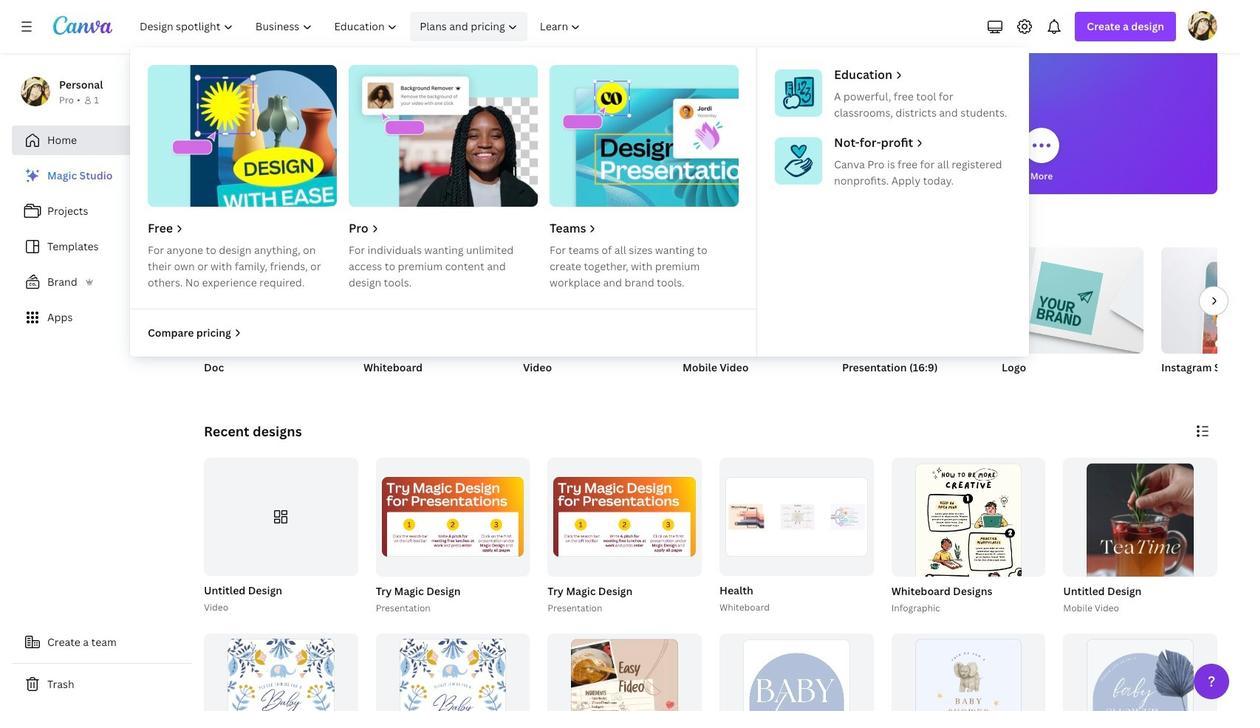 Task type: locate. For each thing, give the bounding box(es) containing it.
None search field
[[489, 78, 933, 107]]

group
[[1002, 242, 1144, 394], [1002, 242, 1144, 354], [204, 248, 346, 394], [364, 248, 506, 394], [523, 248, 665, 394], [683, 248, 825, 394], [843, 248, 985, 394], [843, 248, 985, 354], [1162, 248, 1242, 394], [1162, 248, 1242, 354], [201, 458, 358, 616], [204, 458, 358, 577], [373, 458, 530, 616], [376, 458, 530, 577], [545, 458, 702, 616], [548, 458, 702, 577], [717, 458, 874, 616], [720, 458, 874, 577], [889, 458, 1046, 712], [1061, 458, 1218, 654], [204, 634, 358, 712], [376, 634, 530, 712], [548, 634, 702, 712], [720, 634, 874, 712]]

list
[[12, 161, 192, 333]]

menu
[[130, 47, 1030, 357]]



Task type: vqa. For each thing, say whether or not it's contained in the screenshot.
up related to Design
no



Task type: describe. For each thing, give the bounding box(es) containing it.
top level navigation element
[[130, 12, 1030, 357]]

stephanie aranda image
[[1189, 11, 1218, 41]]



